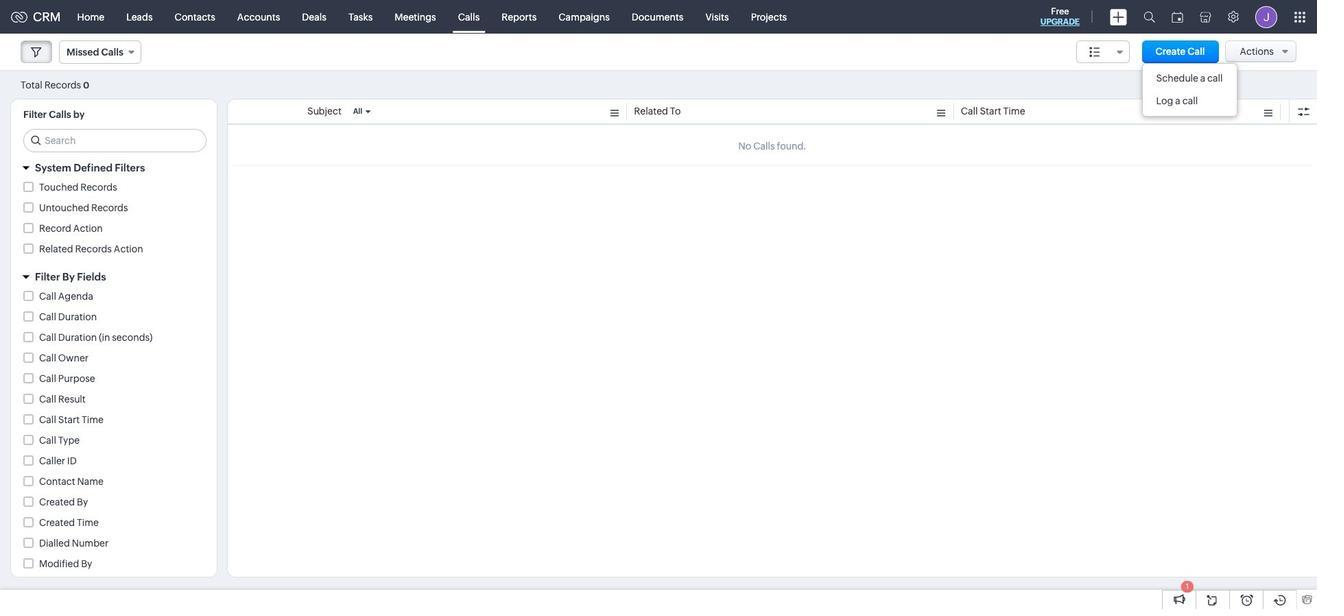 Task type: locate. For each thing, give the bounding box(es) containing it.
calendar image
[[1172, 11, 1184, 22]]

size image
[[1089, 46, 1100, 58]]

create menu image
[[1110, 9, 1127, 25]]

None field
[[59, 40, 141, 64], [1076, 40, 1130, 63], [59, 40, 141, 64]]

search image
[[1144, 11, 1155, 23]]



Task type: describe. For each thing, give the bounding box(es) containing it.
logo image
[[11, 11, 27, 22]]

search element
[[1136, 0, 1164, 34]]

Search text field
[[24, 130, 206, 152]]

none field size
[[1076, 40, 1130, 63]]

profile image
[[1256, 6, 1278, 28]]

profile element
[[1247, 0, 1286, 33]]

create menu element
[[1102, 0, 1136, 33]]



Task type: vqa. For each thing, say whether or not it's contained in the screenshot.
field
yes



